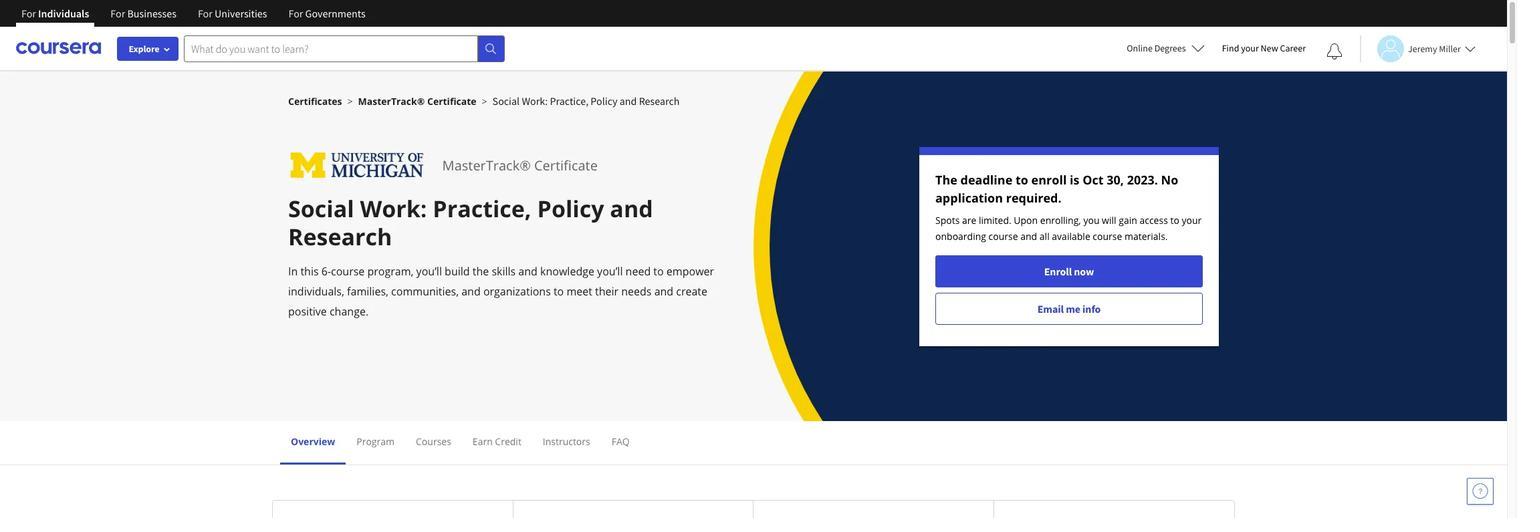 Task type: locate. For each thing, give the bounding box(es) containing it.
0 horizontal spatial practice,
[[433, 193, 531, 224]]

0 horizontal spatial work:
[[360, 193, 427, 224]]

0 horizontal spatial >
[[347, 95, 353, 108]]

limited.
[[979, 214, 1012, 227]]

are
[[962, 214, 977, 227]]

faq
[[612, 435, 630, 448]]

email
[[1038, 302, 1064, 316]]

social down the university of michigan image
[[288, 193, 354, 224]]

mastertrack® inside certificates > mastertrack® certificate > social work: practice, policy and research
[[358, 95, 425, 108]]

show notifications image
[[1327, 43, 1343, 60]]

universities
[[215, 7, 267, 20]]

find
[[1222, 42, 1239, 54]]

1 horizontal spatial >
[[482, 95, 487, 108]]

to right access
[[1171, 214, 1180, 227]]

0 horizontal spatial you'll
[[416, 264, 442, 279]]

you'll up their
[[597, 264, 623, 279]]

0 horizontal spatial your
[[1182, 214, 1202, 227]]

and
[[620, 94, 637, 108], [610, 193, 653, 224], [1021, 230, 1037, 243], [518, 264, 538, 279], [462, 284, 481, 299], [654, 284, 674, 299]]

for left the governments
[[289, 7, 303, 20]]

research inside "social work: practice, policy and research"
[[288, 221, 392, 252]]

1 vertical spatial mastertrack®
[[442, 156, 531, 174]]

for for individuals
[[21, 7, 36, 20]]

instructors
[[543, 435, 590, 448]]

meet
[[567, 284, 592, 299]]

for individuals
[[21, 7, 89, 20]]

0 horizontal spatial course
[[331, 264, 365, 279]]

you
[[1084, 214, 1100, 227]]

need
[[626, 264, 651, 279]]

for left individuals
[[21, 7, 36, 20]]

course
[[989, 230, 1018, 243], [1093, 230, 1122, 243], [331, 264, 365, 279]]

course down limited.
[[989, 230, 1018, 243]]

the deadline to enroll is oct 30, 2023. no application required.
[[936, 172, 1179, 206]]

1 horizontal spatial research
[[639, 94, 680, 108]]

certificate
[[427, 95, 477, 108], [534, 156, 598, 174]]

0 vertical spatial practice,
[[550, 94, 589, 108]]

for for governments
[[289, 7, 303, 20]]

enroll
[[1032, 172, 1067, 188]]

course down will
[[1093, 230, 1122, 243]]

certificates link
[[288, 95, 342, 108]]

online degrees
[[1127, 42, 1186, 54]]

online
[[1127, 42, 1153, 54]]

course up families,
[[331, 264, 365, 279]]

1 vertical spatial research
[[288, 221, 392, 252]]

0 vertical spatial mastertrack®
[[358, 95, 425, 108]]

you'll
[[416, 264, 442, 279], [597, 264, 623, 279]]

new
[[1261, 42, 1278, 54]]

certificate menu element
[[280, 421, 1227, 465]]

for governments
[[289, 7, 366, 20]]

to inside spots are limited. upon enrolling, you will gain access to your onboarding course and all available course materials.
[[1171, 214, 1180, 227]]

0 horizontal spatial certificate
[[427, 95, 477, 108]]

0 horizontal spatial social
[[288, 193, 354, 224]]

the
[[936, 172, 958, 188]]

work: inside "social work: practice, policy and research"
[[360, 193, 427, 224]]

to up required.
[[1016, 172, 1028, 188]]

0 vertical spatial your
[[1241, 42, 1259, 54]]

materials.
[[1125, 230, 1168, 243]]

social inside "social work: practice, policy and research"
[[288, 193, 354, 224]]

1 you'll from the left
[[416, 264, 442, 279]]

for left 'businesses'
[[111, 7, 125, 20]]

email me info
[[1038, 302, 1101, 316]]

1 horizontal spatial work:
[[522, 94, 548, 108]]

social work: practice, policy and research
[[288, 193, 653, 252]]

work: up mastertrack® certificate on the top left of page
[[522, 94, 548, 108]]

work:
[[522, 94, 548, 108], [360, 193, 427, 224]]

available
[[1052, 230, 1091, 243]]

for
[[21, 7, 36, 20], [111, 7, 125, 20], [198, 7, 213, 20], [289, 7, 303, 20]]

enroll now button
[[936, 255, 1203, 288]]

onboarding
[[936, 230, 986, 243]]

1 horizontal spatial mastertrack®
[[442, 156, 531, 174]]

jeremy miller
[[1408, 42, 1461, 55]]

your inside spots are limited. upon enrolling, you will gain access to your onboarding course and all available course materials.
[[1182, 214, 1202, 227]]

1 for from the left
[[21, 7, 36, 20]]

jeremy
[[1408, 42, 1437, 55]]

>
[[347, 95, 353, 108], [482, 95, 487, 108]]

required.
[[1006, 190, 1062, 206]]

upon
[[1014, 214, 1038, 227]]

needs
[[621, 284, 652, 299]]

certificate inside certificates > mastertrack® certificate > social work: practice, policy and research
[[427, 95, 477, 108]]

0 horizontal spatial research
[[288, 221, 392, 252]]

social up mastertrack® certificate on the top left of page
[[493, 94, 520, 108]]

your right access
[[1182, 214, 1202, 227]]

explore button
[[117, 37, 179, 61]]

find your new career link
[[1215, 40, 1313, 57]]

you'll up communities, in the bottom left of the page
[[416, 264, 442, 279]]

0 horizontal spatial mastertrack®
[[358, 95, 425, 108]]

info
[[1083, 302, 1101, 316]]

enroll now
[[1044, 265, 1094, 278]]

families,
[[347, 284, 388, 299]]

your right 'find'
[[1241, 42, 1259, 54]]

policy
[[591, 94, 618, 108], [537, 193, 604, 224]]

deadline
[[961, 172, 1013, 188]]

1 vertical spatial policy
[[537, 193, 604, 224]]

earn credit link
[[473, 435, 521, 448]]

1 vertical spatial your
[[1182, 214, 1202, 227]]

oct
[[1083, 172, 1104, 188]]

to inside 'the deadline to enroll is oct 30, 2023. no application required.'
[[1016, 172, 1028, 188]]

3 for from the left
[[198, 7, 213, 20]]

to
[[1016, 172, 1028, 188], [1171, 214, 1180, 227], [654, 264, 664, 279], [554, 284, 564, 299]]

1 vertical spatial certificate
[[534, 156, 598, 174]]

faq link
[[612, 435, 630, 448]]

earn
[[473, 435, 493, 448]]

1 vertical spatial social
[[288, 193, 354, 224]]

earn credit
[[473, 435, 521, 448]]

career
[[1280, 42, 1306, 54]]

work: down the university of michigan image
[[360, 193, 427, 224]]

1 horizontal spatial you'll
[[597, 264, 623, 279]]

overview
[[291, 435, 335, 448]]

None search field
[[184, 35, 505, 62]]

1 vertical spatial work:
[[360, 193, 427, 224]]

2 you'll from the left
[[597, 264, 623, 279]]

individuals,
[[288, 284, 344, 299]]

gain
[[1119, 214, 1137, 227]]

will
[[1102, 214, 1117, 227]]

social
[[493, 94, 520, 108], [288, 193, 354, 224]]

program
[[357, 435, 395, 448]]

me
[[1066, 302, 1081, 316]]

communities,
[[391, 284, 459, 299]]

mastertrack®
[[358, 95, 425, 108], [442, 156, 531, 174]]

0 vertical spatial certificate
[[427, 95, 477, 108]]

spots
[[936, 214, 960, 227]]

your
[[1241, 42, 1259, 54], [1182, 214, 1202, 227]]

2 for from the left
[[111, 7, 125, 20]]

research
[[639, 94, 680, 108], [288, 221, 392, 252]]

0 vertical spatial social
[[493, 94, 520, 108]]

for left universities
[[198, 7, 213, 20]]

organizations
[[483, 284, 551, 299]]

governments
[[305, 7, 366, 20]]

4 for from the left
[[289, 7, 303, 20]]

1 vertical spatial practice,
[[433, 193, 531, 224]]

find your new career
[[1222, 42, 1306, 54]]



Task type: vqa. For each thing, say whether or not it's contained in the screenshot.
automatizada
no



Task type: describe. For each thing, give the bounding box(es) containing it.
the
[[473, 264, 489, 279]]

program link
[[357, 435, 395, 448]]

skills
[[492, 264, 516, 279]]

1 horizontal spatial your
[[1241, 42, 1259, 54]]

mastertrack® certificate link
[[358, 95, 477, 108]]

create
[[676, 284, 707, 299]]

certificates
[[288, 95, 342, 108]]

knowledge
[[540, 264, 594, 279]]

for universities
[[198, 7, 267, 20]]

certificates > mastertrack® certificate > social work: practice, policy and research
[[288, 94, 680, 108]]

to right need
[[654, 264, 664, 279]]

email me info button
[[936, 293, 1203, 325]]

policy inside "social work: practice, policy and research"
[[537, 193, 604, 224]]

courses
[[416, 435, 451, 448]]

online degrees button
[[1116, 33, 1215, 63]]

practice, inside "social work: practice, policy and research"
[[433, 193, 531, 224]]

2023.
[[1127, 172, 1158, 188]]

positive
[[288, 304, 327, 319]]

mastertrack® certificate
[[442, 156, 598, 174]]

in
[[288, 264, 298, 279]]

help center image
[[1473, 483, 1489, 500]]

for businesses
[[111, 7, 177, 20]]

for for universities
[[198, 7, 213, 20]]

to left meet on the left of the page
[[554, 284, 564, 299]]

their
[[595, 284, 619, 299]]

in this 6-course program, you'll build the skills and knowledge you'll need to empower individuals, families, communities, and organizations to meet their needs and create positive change.
[[288, 264, 714, 319]]

application
[[936, 190, 1003, 206]]

2 > from the left
[[482, 95, 487, 108]]

1 horizontal spatial certificate
[[534, 156, 598, 174]]

university of michigan image
[[288, 147, 426, 184]]

0 vertical spatial work:
[[522, 94, 548, 108]]

6-
[[321, 264, 331, 279]]

for for businesses
[[111, 7, 125, 20]]

and inside "social work: practice, policy and research"
[[610, 193, 653, 224]]

miller
[[1439, 42, 1461, 55]]

no
[[1161, 172, 1179, 188]]

1 horizontal spatial course
[[989, 230, 1018, 243]]

degrees
[[1155, 42, 1186, 54]]

banner navigation
[[11, 0, 376, 37]]

explore
[[129, 43, 160, 55]]

enrolling,
[[1040, 214, 1081, 227]]

and inside spots are limited. upon enrolling, you will gain access to your onboarding course and all available course materials.
[[1021, 230, 1037, 243]]

enroll
[[1044, 265, 1072, 278]]

businesses
[[127, 7, 177, 20]]

1 horizontal spatial practice,
[[550, 94, 589, 108]]

jeremy miller button
[[1360, 35, 1476, 62]]

instructors link
[[543, 435, 590, 448]]

0 vertical spatial research
[[639, 94, 680, 108]]

now
[[1074, 265, 1094, 278]]

credit
[[495, 435, 521, 448]]

build
[[445, 264, 470, 279]]

0 vertical spatial policy
[[591, 94, 618, 108]]

is
[[1070, 172, 1080, 188]]

1 horizontal spatial social
[[493, 94, 520, 108]]

the deadline to enroll is oct 30, 2023. no application required. status
[[920, 147, 1219, 346]]

program,
[[367, 264, 414, 279]]

coursera image
[[16, 38, 101, 59]]

empower
[[667, 264, 714, 279]]

What do you want to learn? text field
[[184, 35, 478, 62]]

access
[[1140, 214, 1168, 227]]

2 horizontal spatial course
[[1093, 230, 1122, 243]]

individuals
[[38, 7, 89, 20]]

all
[[1040, 230, 1050, 243]]

spots are limited. upon enrolling, you will gain access to your onboarding course and all available course materials.
[[936, 214, 1202, 243]]

1 > from the left
[[347, 95, 353, 108]]

change.
[[330, 304, 369, 319]]

30,
[[1107, 172, 1124, 188]]

this
[[301, 264, 319, 279]]

courses link
[[416, 435, 451, 448]]

course inside in this 6-course program, you'll build the skills and knowledge you'll need to empower individuals, families, communities, and organizations to meet their needs and create positive change.
[[331, 264, 365, 279]]

overview link
[[291, 435, 335, 448]]



